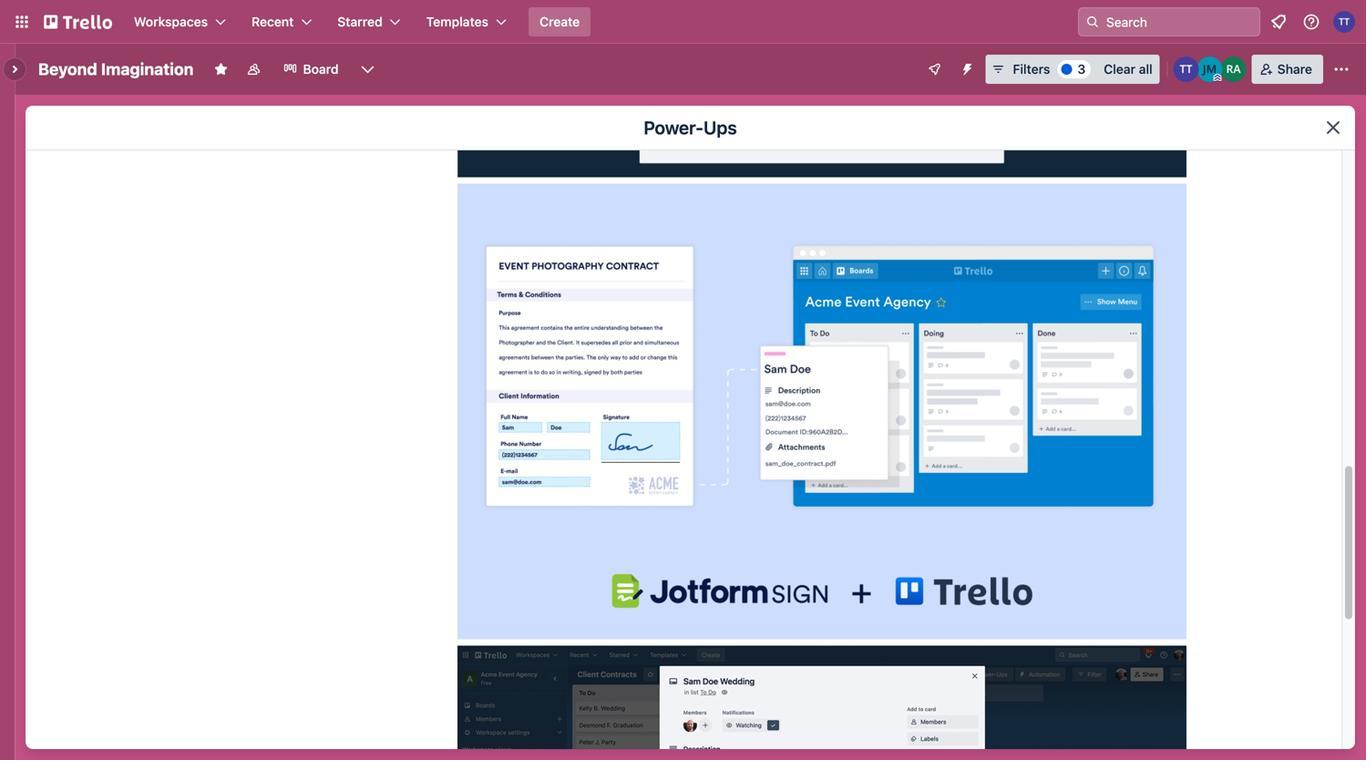 Task type: locate. For each thing, give the bounding box(es) containing it.
imagination
[[101, 59, 194, 79]]

2 vertical spatial screenshot1 image
[[458, 646, 1187, 760]]

create button
[[529, 7, 591, 36]]

workspace visible image
[[246, 62, 261, 77]]

starred button
[[327, 7, 412, 36]]

recent
[[252, 14, 294, 29]]

open information menu image
[[1303, 13, 1321, 31]]

beyond imagination
[[38, 59, 194, 79]]

board link
[[272, 55, 350, 84]]

primary element
[[0, 0, 1366, 44]]

screenshot1 image
[[458, 0, 1187, 178], [458, 184, 1187, 640], [458, 646, 1187, 760]]

back to home image
[[44, 7, 112, 36]]

terry turtle (terryturtle) image
[[1174, 57, 1199, 82]]

workspaces
[[134, 14, 208, 29]]

board
[[303, 62, 339, 77]]

automation image
[[953, 55, 978, 80]]

all
[[1139, 62, 1153, 77]]

share
[[1278, 62, 1313, 77]]

Board name text field
[[29, 55, 203, 84]]

customize views image
[[359, 60, 377, 78]]

0 notifications image
[[1268, 11, 1290, 33]]

recent button
[[241, 7, 323, 36]]

starred
[[338, 14, 383, 29]]

0 vertical spatial screenshot1 image
[[458, 0, 1187, 178]]

1 vertical spatial screenshot1 image
[[458, 184, 1187, 640]]



Task type: vqa. For each thing, say whether or not it's contained in the screenshot.
Customize views image
yes



Task type: describe. For each thing, give the bounding box(es) containing it.
ups
[[704, 117, 737, 138]]

power-ups
[[644, 117, 737, 138]]

templates
[[426, 14, 489, 29]]

clear
[[1104, 62, 1136, 77]]

show menu image
[[1333, 60, 1351, 78]]

power ups image
[[927, 62, 942, 77]]

Search field
[[1100, 8, 1260, 36]]

clear all
[[1104, 62, 1153, 77]]

ruby anderson (rubyanderson7) image
[[1221, 57, 1247, 82]]

templates button
[[415, 7, 518, 36]]

power-
[[644, 117, 704, 138]]

search image
[[1086, 15, 1100, 29]]

workspaces button
[[123, 7, 237, 36]]

3
[[1078, 62, 1086, 77]]

filters
[[1013, 62, 1050, 77]]

jeremy miller (jeremymiller198) image
[[1197, 57, 1223, 82]]

star or unstar board image
[[214, 62, 228, 77]]

terry turtle (terryturtle) image
[[1334, 11, 1355, 33]]

share button
[[1252, 55, 1324, 84]]

beyond
[[38, 59, 97, 79]]

clear all button
[[1097, 55, 1160, 84]]

3 screenshot1 image from the top
[[458, 646, 1187, 760]]

1 screenshot1 image from the top
[[458, 0, 1187, 178]]

2 screenshot1 image from the top
[[458, 184, 1187, 640]]

this member is an admin of this board. image
[[1214, 74, 1222, 82]]

create
[[540, 14, 580, 29]]



